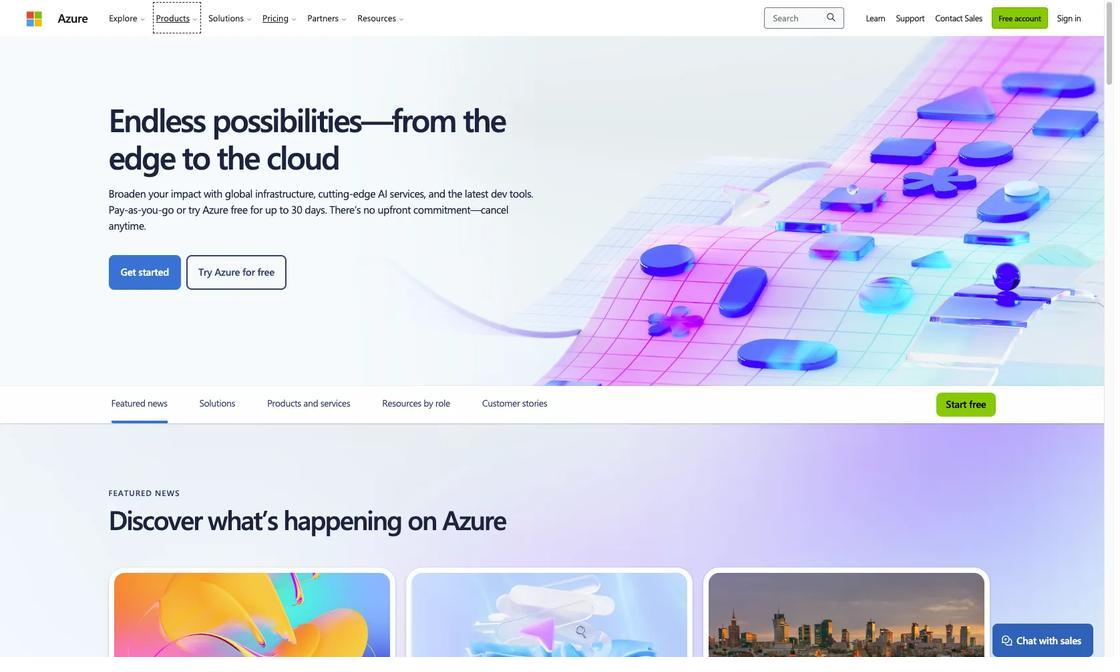 Task type: describe. For each thing, give the bounding box(es) containing it.
with
[[1039, 634, 1058, 647]]

contact sales
[[935, 12, 983, 23]]

1 vertical spatial free
[[969, 397, 986, 411]]

free account link
[[992, 7, 1048, 28]]

contact sales link
[[930, 0, 988, 35]]

started
[[138, 265, 169, 279]]

1 horizontal spatial the
[[463, 98, 505, 140]]

0 horizontal spatial free
[[258, 265, 275, 279]]

azure inside button
[[215, 265, 240, 279]]

get
[[121, 265, 136, 279]]

resources button
[[352, 0, 410, 35]]

learn
[[866, 12, 885, 23]]

chat with sales
[[1017, 634, 1081, 647]]

chat with sales button
[[993, 624, 1094, 657]]

Global search field
[[764, 7, 845, 28]]

to
[[182, 135, 210, 178]]

support link
[[891, 0, 930, 35]]

sales
[[1061, 634, 1081, 647]]

sign in
[[1057, 12, 1081, 23]]

possibilities—from
[[212, 98, 456, 140]]

0 horizontal spatial the
[[217, 135, 259, 178]]

get started
[[121, 265, 169, 279]]

explore button
[[104, 0, 151, 35]]

1 decorative background image image from the left
[[114, 573, 390, 657]]

free account
[[999, 12, 1041, 23]]

try azure for free button
[[186, 255, 287, 290]]

products button
[[151, 0, 203, 35]]

endless
[[109, 98, 205, 140]]

sign in link
[[1052, 0, 1086, 35]]

start free
[[946, 397, 986, 411]]

3 decorative background image image from the left
[[709, 573, 985, 657]]

account
[[1015, 12, 1041, 23]]



Task type: locate. For each thing, give the bounding box(es) containing it.
partners
[[307, 12, 339, 23]]

2 horizontal spatial decorative background image image
[[709, 573, 985, 657]]

support
[[896, 12, 925, 23]]

0 horizontal spatial decorative background image image
[[114, 573, 390, 657]]

cloud
[[266, 135, 339, 178]]

in
[[1075, 12, 1081, 23]]

2 decorative background image image from the left
[[411, 573, 687, 657]]

Search azure.com text field
[[764, 7, 845, 28]]

primary element
[[18, 0, 418, 35]]

for
[[242, 265, 255, 279]]

solutions button
[[203, 0, 257, 35]]

0 vertical spatial free
[[258, 265, 275, 279]]

pricing
[[263, 12, 289, 23]]

1 horizontal spatial azure
[[215, 265, 240, 279]]

try
[[198, 265, 212, 279]]

azure left for
[[215, 265, 240, 279]]

contact
[[935, 12, 963, 23]]

0 horizontal spatial azure
[[58, 10, 88, 26]]

1 horizontal spatial free
[[969, 397, 986, 411]]

azure left explore
[[58, 10, 88, 26]]

try azure for free
[[198, 265, 275, 279]]

resources
[[357, 12, 396, 23]]

free right for
[[258, 265, 275, 279]]

sign
[[1057, 12, 1073, 23]]

azure inside primary element
[[58, 10, 88, 26]]

edge
[[109, 135, 175, 178]]

partners button
[[302, 0, 352, 35]]

decorative background image image
[[114, 573, 390, 657], [411, 573, 687, 657], [709, 573, 985, 657]]

free
[[258, 265, 275, 279], [969, 397, 986, 411]]

start free button
[[937, 393, 996, 417]]

solutions
[[208, 12, 244, 23]]

1 vertical spatial azure
[[215, 265, 240, 279]]

featured news image
[[111, 421, 167, 424]]

products
[[156, 12, 190, 23]]

azure
[[58, 10, 88, 26], [215, 265, 240, 279]]

free
[[999, 12, 1013, 23]]

sales
[[965, 12, 983, 23]]

chat
[[1017, 634, 1037, 647]]

endless possibilities—from the edge to the cloud
[[109, 98, 505, 178]]

pricing button
[[257, 0, 302, 35]]

1 horizontal spatial decorative background image image
[[411, 573, 687, 657]]

free right start
[[969, 397, 986, 411]]

hero banner image image
[[0, 36, 1104, 386]]

learn link
[[861, 0, 891, 35]]

explore
[[109, 12, 137, 23]]

start
[[946, 397, 967, 411]]

0 vertical spatial azure
[[58, 10, 88, 26]]

azure link
[[58, 10, 88, 26]]

get started button
[[109, 255, 181, 290]]

the
[[463, 98, 505, 140], [217, 135, 259, 178]]



